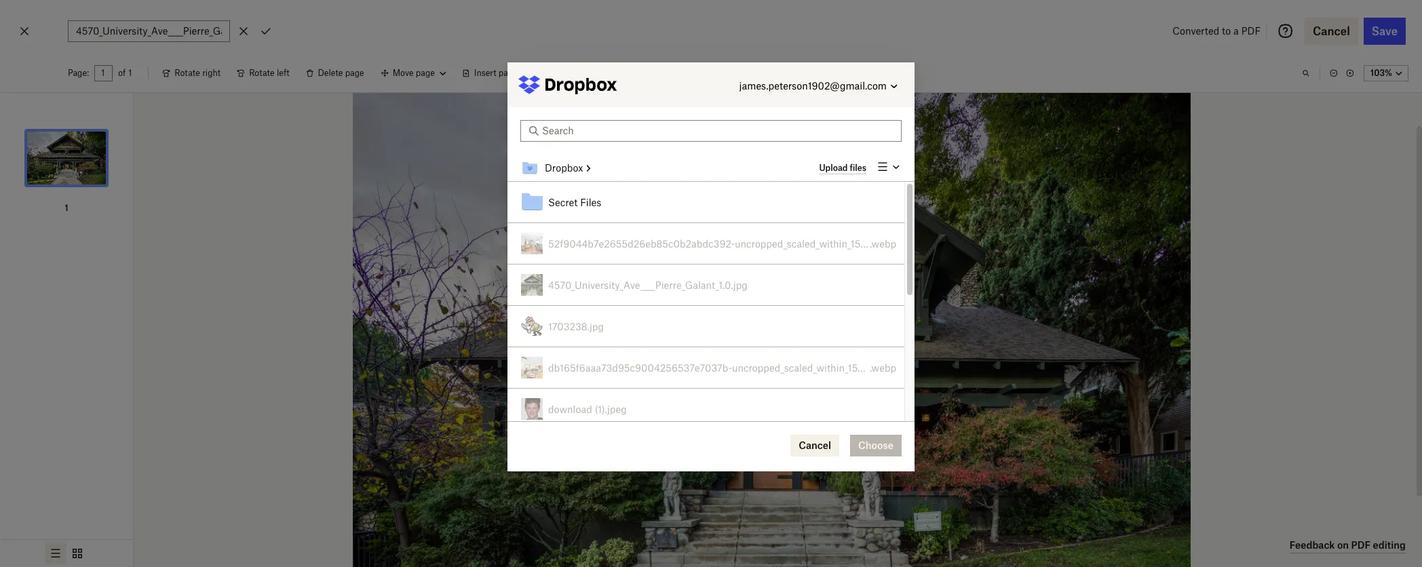 Task type: vqa. For each thing, say whether or not it's contained in the screenshot.
56% dropdown button
no



Task type: locate. For each thing, give the bounding box(es) containing it.
insert pages dialog dialog
[[508, 62, 915, 472]]

page right delete
[[345, 68, 364, 78]]

option group
[[0, 540, 133, 568]]

highlight button
[[587, 62, 651, 84]]

converted
[[1173, 25, 1220, 37]]

1 horizontal spatial 1
[[128, 68, 132, 78]]

insert page
[[474, 68, 518, 78]]

None number field
[[101, 68, 106, 79]]

1
[[128, 68, 132, 78], [65, 203, 68, 213]]

rotate left button
[[229, 62, 298, 84]]

rotate left
[[249, 68, 290, 78]]

page for delete page
[[345, 68, 364, 78]]

left
[[277, 68, 290, 78]]

1 page from the left
[[345, 68, 364, 78]]

rotate for rotate left
[[249, 68, 275, 78]]

1 vertical spatial 1
[[65, 203, 68, 213]]

page inside button
[[499, 68, 518, 78]]

page right insert
[[499, 68, 518, 78]]

1 horizontal spatial page
[[499, 68, 518, 78]]

delete page button
[[298, 62, 373, 84]]

1 horizontal spatial rotate
[[249, 68, 275, 78]]

pdf
[[1242, 25, 1261, 37]]

0 horizontal spatial page
[[345, 68, 364, 78]]

0 horizontal spatial rotate
[[175, 68, 200, 78]]

2 page from the left
[[499, 68, 518, 78]]

1 rotate from the left
[[175, 68, 200, 78]]

page inside button
[[345, 68, 364, 78]]

rotate for rotate right
[[175, 68, 200, 78]]

rotate
[[175, 68, 200, 78], [249, 68, 275, 78]]

insert
[[474, 68, 497, 78]]

2 rotate from the left
[[249, 68, 275, 78]]

cancel image
[[16, 20, 33, 42]]

page
[[345, 68, 364, 78], [499, 68, 518, 78]]

rotate left left
[[249, 68, 275, 78]]

delete page
[[318, 68, 364, 78]]

rotate right button
[[154, 62, 229, 84]]

rotate left right
[[175, 68, 200, 78]]

input new file name text field
[[76, 24, 222, 39]]



Task type: describe. For each thing, give the bounding box(es) containing it.
page:
[[68, 68, 89, 78]]

of 1
[[118, 68, 132, 78]]

Button to change sidebar grid view to list view radio
[[45, 543, 67, 565]]

page 1. selected thumbnail preview element
[[23, 104, 110, 215]]

draw
[[558, 68, 579, 78]]

draw button
[[538, 62, 587, 84]]

rotate right
[[175, 68, 221, 78]]

to
[[1223, 25, 1232, 37]]

page for insert page
[[499, 68, 518, 78]]

a
[[1234, 25, 1240, 37]]

right
[[202, 68, 221, 78]]

converted to a pdf
[[1173, 25, 1261, 37]]

highlight
[[607, 68, 643, 78]]

delete
[[318, 68, 343, 78]]

insert page button
[[454, 62, 526, 84]]

Button to change sidebar list view to grid view radio
[[67, 543, 88, 565]]

0 vertical spatial 1
[[128, 68, 132, 78]]

of
[[118, 68, 126, 78]]

0 horizontal spatial 1
[[65, 203, 68, 213]]



